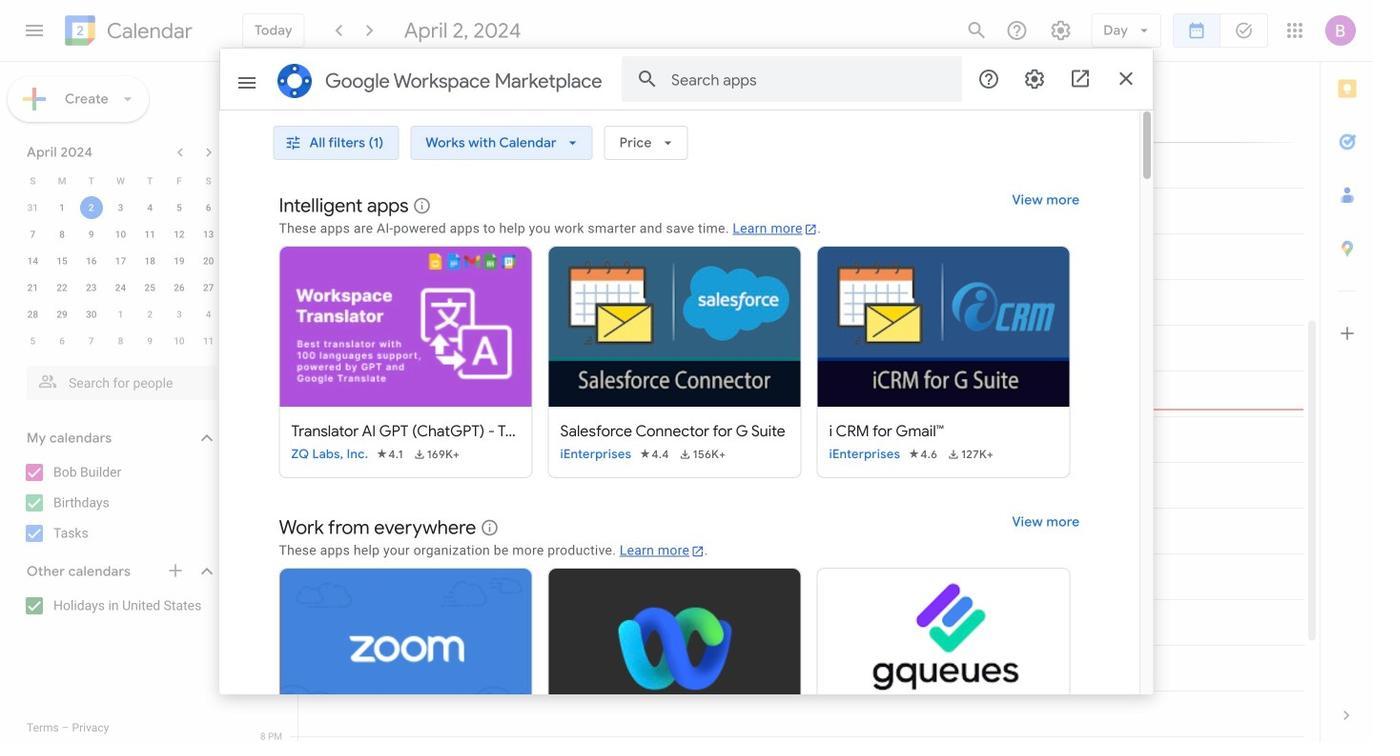 Task type: describe. For each thing, give the bounding box(es) containing it.
5 element
[[168, 196, 191, 219]]

4 element
[[138, 196, 161, 219]]

my calendars list
[[4, 458, 237, 549]]

12 element
[[168, 223, 191, 246]]

27 element
[[197, 277, 220, 299]]

22 element
[[51, 277, 73, 299]]

may 4 element
[[197, 303, 220, 326]]

main drawer image
[[23, 19, 46, 42]]

7 element
[[21, 223, 44, 246]]

24 element
[[109, 277, 132, 299]]

may 10 element
[[168, 330, 191, 353]]

20 element
[[197, 250, 220, 273]]

march 31 element
[[21, 196, 44, 219]]

cell inside april 2024 grid
[[77, 195, 106, 221]]

may 8 element
[[109, 330, 132, 353]]

17 element
[[109, 250, 132, 273]]

28 element
[[21, 303, 44, 326]]

6 element
[[197, 196, 220, 219]]

may 6 element
[[51, 330, 73, 353]]

may 3 element
[[168, 303, 191, 326]]

2 row from the top
[[18, 195, 223, 221]]

april 2024 grid
[[18, 168, 223, 355]]

calendar element
[[61, 11, 193, 53]]

7 row from the top
[[18, 328, 223, 355]]

14 element
[[21, 250, 44, 273]]

18 element
[[138, 250, 161, 273]]

1 element
[[51, 196, 73, 219]]

15 element
[[51, 250, 73, 273]]

6 row from the top
[[18, 301, 223, 328]]

may 2 element
[[138, 303, 161, 326]]

3 row from the top
[[18, 221, 223, 248]]



Task type: locate. For each thing, give the bounding box(es) containing it.
may 11 element
[[197, 330, 220, 353]]

11 element
[[138, 223, 161, 246]]

5 row from the top
[[18, 275, 223, 301]]

16 element
[[80, 250, 103, 273]]

row group
[[18, 195, 223, 355]]

row up 10 element
[[18, 195, 223, 221]]

2, today element
[[80, 196, 103, 219]]

heading inside calendar element
[[103, 20, 193, 42]]

may 5 element
[[21, 330, 44, 353]]

grid
[[244, 62, 1320, 743]]

1 row from the top
[[18, 168, 223, 195]]

row up may 8 element
[[18, 301, 223, 328]]

25 element
[[138, 277, 161, 299]]

row up may 1 element
[[18, 275, 223, 301]]

19 element
[[168, 250, 191, 273]]

heading
[[103, 20, 193, 42]]

may 1 element
[[109, 303, 132, 326]]

23 element
[[80, 277, 103, 299]]

None search field
[[0, 359, 237, 401]]

row up 3 element
[[18, 168, 223, 195]]

column header
[[298, 62, 1305, 142]]

21 element
[[21, 277, 44, 299]]

10 element
[[109, 223, 132, 246]]

may 7 element
[[80, 330, 103, 353]]

3 element
[[109, 196, 132, 219]]

30 element
[[80, 303, 103, 326]]

13 element
[[197, 223, 220, 246]]

may 9 element
[[138, 330, 161, 353]]

29 element
[[51, 303, 73, 326]]

9 element
[[80, 223, 103, 246]]

8 element
[[51, 223, 73, 246]]

tab list
[[1321, 62, 1373, 690]]

row up 17 element
[[18, 221, 223, 248]]

4 row from the top
[[18, 248, 223, 275]]

row down may 1 element
[[18, 328, 223, 355]]

row down 10 element
[[18, 248, 223, 275]]

26 element
[[168, 277, 191, 299]]

cell
[[77, 195, 106, 221]]

row
[[18, 168, 223, 195], [18, 195, 223, 221], [18, 221, 223, 248], [18, 248, 223, 275], [18, 275, 223, 301], [18, 301, 223, 328], [18, 328, 223, 355]]



Task type: vqa. For each thing, say whether or not it's contained in the screenshot.
8 "element"
yes



